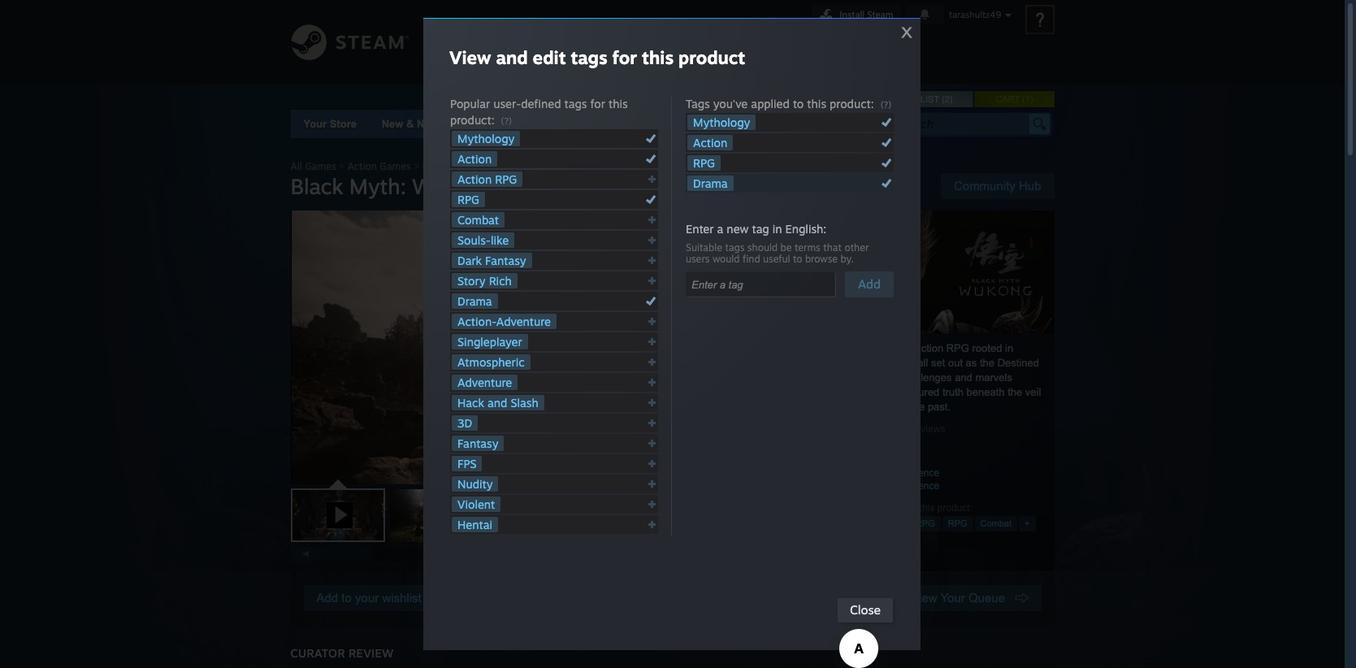 Task type: locate. For each thing, give the bounding box(es) containing it.
adventure up singleplayer
[[497, 315, 551, 328]]

the down rooted
[[980, 357, 995, 369]]

user
[[891, 424, 910, 435]]

tags down new
[[726, 241, 745, 254]]

a inside black myth: wukong is an action rpg rooted in chinese mythology. you shall set out as the destined one to venture into the challenges and marvels ahead, to uncover the obscured truth beneath the veil of a glorious legend from the past.
[[803, 401, 809, 413]]

0 horizontal spatial >
[[339, 160, 345, 172]]

drama link up action-
[[452, 294, 498, 309]]

slash
[[511, 396, 539, 410]]

wukong for black myth: wukong
[[412, 173, 494, 199]]

1 vertical spatial and
[[955, 372, 973, 384]]

0 vertical spatial user-
[[494, 97, 521, 111]]

user-
[[494, 97, 521, 111], [828, 502, 850, 514]]

action-adventure link
[[452, 314, 557, 329]]

1 horizontal spatial popular user-defined tags for this product:
[[791, 502, 973, 514]]

legend
[[852, 401, 884, 413]]

mythology link
[[688, 115, 756, 130], [452, 131, 521, 146]]

your left queue
[[941, 591, 966, 605]]

rpg link down news link at the top
[[688, 155, 721, 171]]

in right 'tag'
[[773, 222, 783, 236]]

1 vertical spatial action rpg link
[[883, 516, 941, 532]]

product: up black myth: wukong link
[[450, 113, 495, 127]]

drama up "enter"
[[694, 176, 728, 190]]

and down as
[[955, 372, 973, 384]]

mythology for the left mythology "link"
[[458, 132, 515, 146]]

for down game science game science
[[906, 502, 917, 514]]

2 vertical spatial black
[[791, 342, 817, 354]]

science
[[905, 467, 940, 479], [905, 481, 940, 492]]

adventure down atmospheric
[[458, 376, 512, 389]]

rooted
[[973, 342, 1003, 354]]

chat
[[715, 35, 749, 51]]

1 vertical spatial product:
[[450, 113, 495, 127]]

1 vertical spatial black
[[291, 173, 343, 199]]

0 vertical spatial rpg link
[[688, 155, 721, 171]]

1 vertical spatial mythology link
[[452, 131, 521, 146]]

0 horizontal spatial myth:
[[349, 173, 406, 199]]

) for 1
[[1031, 94, 1034, 104]]

action link down labs on the right of page
[[688, 135, 734, 150]]

wukong down black myth: wukong link
[[412, 173, 494, 199]]

0 vertical spatial adventure
[[497, 315, 551, 328]]

1 horizontal spatial rpg link
[[688, 155, 721, 171]]

0 vertical spatial (?)
[[881, 99, 892, 111]]

be
[[781, 241, 792, 254]]

fantasy
[[485, 254, 527, 267], [458, 437, 499, 450]]

wukong for black myth: wukong is an action rpg rooted in chinese mythology. you shall set out as the destined one to venture into the challenges and marvels ahead, to uncover the obscured truth beneath the veil of a glorious legend from the past.
[[849, 342, 888, 354]]

) right cart
[[1031, 94, 1034, 104]]

search text field
[[900, 114, 1026, 135]]

mythology
[[694, 115, 751, 129], [458, 132, 515, 146]]

1 vertical spatial drama
[[458, 294, 492, 308]]

hack
[[458, 396, 485, 410]]

0 vertical spatial a
[[718, 222, 724, 236]]

as
[[966, 357, 978, 369]]

1 horizontal spatial (
[[1023, 94, 1026, 104]]

fantasy up fps
[[458, 437, 499, 450]]

1 vertical spatial user-
[[828, 502, 850, 514]]

) up search text field
[[950, 94, 953, 104]]

2 game from the top
[[876, 481, 903, 492]]

1 vertical spatial science
[[905, 481, 940, 492]]

defined down game science game science
[[850, 502, 882, 514]]

all games > action games > black myth: wukong
[[291, 160, 517, 172]]

for up points
[[591, 97, 606, 111]]

curator review
[[291, 646, 394, 660]]

black inside black myth: wukong is an action rpg rooted in chinese mythology. you shall set out as the destined one to venture into the challenges and marvels ahead, to uncover the obscured truth beneath the veil of a glorious legend from the past.
[[791, 342, 817, 354]]

1 vertical spatial for
[[591, 97, 606, 111]]

action rpg link
[[452, 172, 523, 187], [883, 516, 941, 532]]

0 vertical spatial wukong
[[479, 160, 517, 172]]

rpg down news link at the top
[[694, 156, 715, 170]]

action rpg for the left action rpg link
[[458, 172, 517, 186]]

the down you
[[884, 372, 899, 384]]

1 horizontal spatial action rpg link
[[883, 516, 941, 532]]

0 horizontal spatial mythology
[[458, 132, 515, 146]]

combat left +
[[981, 519, 1012, 528]]

rpg up "out"
[[947, 342, 970, 354]]

(?) left wishlist
[[881, 99, 892, 111]]

action down labs on the right of page
[[694, 136, 728, 150]]

)
[[950, 94, 953, 104], [1031, 94, 1034, 104]]

drama up action-
[[458, 294, 492, 308]]

game science game science
[[876, 467, 940, 492]]

tags right edit
[[571, 46, 608, 68]]

1 game from the top
[[876, 467, 903, 479]]

rpg left +
[[949, 519, 968, 528]]

defined up categories "link"
[[521, 97, 561, 111]]

0 horizontal spatial view
[[450, 46, 491, 68]]

1 horizontal spatial mythology
[[694, 115, 751, 129]]

myth: down action games link at the top
[[349, 173, 406, 199]]

> up black myth: wukong
[[414, 160, 420, 172]]

view up "noteworthy"
[[450, 46, 491, 68]]

1 vertical spatial adventure
[[458, 376, 512, 389]]

1 horizontal spatial for
[[613, 46, 637, 68]]

2 vertical spatial and
[[488, 396, 508, 410]]

adventure
[[497, 315, 551, 328], [458, 376, 512, 389]]

mythology link up black myth: wukong link
[[452, 131, 521, 146]]

combat link up souls-
[[452, 212, 505, 228]]

(?)
[[881, 99, 892, 111], [501, 115, 512, 127]]

black down the all games 'link'
[[291, 173, 343, 199]]

popular user-defined tags for this product: down game science game science
[[791, 502, 973, 514]]

all games link
[[291, 160, 336, 172]]

to right add at the left of page
[[342, 591, 352, 605]]

&
[[406, 118, 414, 130]]

wukong up mythology.
[[849, 342, 888, 354]]

0 horizontal spatial popular user-defined tags for this product:
[[450, 97, 628, 127]]

black up chinese
[[791, 342, 817, 354]]

1 horizontal spatial mythology link
[[688, 115, 756, 130]]

categories link
[[500, 118, 555, 130]]

in inside enter a new tag in english: suitable tags should be terms that other users would find useful to browse by.
[[773, 222, 783, 236]]

action link down "noteworthy"
[[452, 151, 498, 167]]

0 vertical spatial fantasy
[[485, 254, 527, 267]]

in up destined
[[1006, 342, 1014, 354]]

challenges
[[902, 372, 953, 384]]

0 vertical spatial your
[[304, 118, 327, 130]]

1 vertical spatial view
[[912, 591, 938, 605]]

points shop link
[[567, 110, 654, 138]]

mythology for the topmost mythology "link"
[[694, 115, 751, 129]]

mythology link down "you've"
[[688, 115, 756, 130]]

1 vertical spatial (?)
[[501, 115, 512, 127]]

myth: for black myth: wukong
[[349, 173, 406, 199]]

wukong down categories
[[479, 160, 517, 172]]

view for view and edit tags for this product
[[450, 46, 491, 68]]

0 horizontal spatial combat
[[458, 213, 499, 227]]

enter
[[686, 222, 714, 236]]

add to your wishlist link
[[304, 585, 435, 611]]

action rpg link up "souls-like" link
[[452, 172, 523, 187]]

0 horizontal spatial black
[[291, 173, 343, 199]]

1 horizontal spatial games
[[380, 160, 411, 172]]

singleplayer
[[458, 335, 523, 349]]

0 horizontal spatial drama
[[458, 294, 492, 308]]

all
[[291, 160, 302, 172]]

2 ) from the left
[[1031, 94, 1034, 104]]

myth: down "noteworthy"
[[450, 160, 476, 172]]

1 horizontal spatial action rpg
[[889, 519, 936, 528]]

and down adventure link at the bottom left of the page
[[488, 396, 508, 410]]

combat up souls-
[[458, 213, 499, 227]]

1
[[1026, 94, 1031, 104]]

0 vertical spatial game science link
[[876, 467, 940, 479]]

mythology up black myth: wukong link
[[458, 132, 515, 146]]

fantasy up rich
[[485, 254, 527, 267]]

1 vertical spatial a
[[803, 401, 809, 413]]

rpg
[[694, 156, 715, 170], [495, 172, 517, 186], [458, 193, 480, 207], [947, 342, 970, 354], [916, 519, 936, 528], [949, 519, 968, 528]]

wukong inside black myth: wukong is an action rpg rooted in chinese mythology. you shall set out as the destined one to venture into the challenges and marvels ahead, to uncover the obscured truth beneath the veil of a glorious legend from the past.
[[849, 342, 888, 354]]

this right applied
[[808, 97, 827, 111]]

action-
[[458, 315, 497, 328]]

support
[[761, 35, 820, 51]]

games right all
[[305, 160, 336, 172]]

0 vertical spatial science
[[905, 467, 940, 479]]

(
[[942, 94, 945, 104], [1023, 94, 1026, 104]]

noteworthy
[[417, 118, 475, 130]]

store link
[[453, 0, 506, 59]]

a left new
[[718, 222, 724, 236]]

this up points shop
[[609, 97, 628, 111]]

view right 'close'
[[912, 591, 938, 605]]

games up black myth: wukong
[[380, 160, 411, 172]]

to right the be on the top of page
[[794, 253, 803, 265]]

1 vertical spatial action rpg
[[889, 519, 936, 528]]

hentai link
[[452, 517, 498, 533]]

community
[[512, 35, 593, 51]]

1 vertical spatial fantasy
[[458, 437, 499, 450]]

black down new & noteworthy link
[[423, 160, 447, 172]]

0 horizontal spatial your
[[304, 118, 327, 130]]

should
[[748, 241, 778, 254]]

cart         ( 1 )
[[996, 94, 1034, 104]]

1 horizontal spatial tarashultz49
[[950, 9, 1002, 20]]

1 vertical spatial mythology
[[458, 132, 515, 146]]

for
[[613, 46, 637, 68], [591, 97, 606, 111], [906, 502, 917, 514]]

1 horizontal spatial )
[[1031, 94, 1034, 104]]

popular
[[450, 97, 490, 111], [791, 502, 825, 514]]

0 horizontal spatial action rpg
[[458, 172, 517, 186]]

steam
[[868, 9, 894, 20]]

0 vertical spatial mythology
[[694, 115, 751, 129]]

1 horizontal spatial popular
[[791, 502, 825, 514]]

adventure link
[[452, 375, 518, 390]]

1 vertical spatial action link
[[452, 151, 498, 167]]

( right wishlist
[[942, 94, 945, 104]]

1 ( from the left
[[942, 94, 945, 104]]

in
[[773, 222, 783, 236], [1006, 342, 1014, 354]]

1 horizontal spatial view
[[912, 591, 938, 605]]

you've
[[714, 97, 748, 111]]

souls-
[[458, 233, 491, 247]]

1 vertical spatial game science link
[[876, 481, 940, 492]]

rpg down black myth: wukong link
[[458, 193, 480, 207]]

terms
[[795, 241, 821, 254]]

0 vertical spatial action link
[[688, 135, 734, 150]]

view your queue
[[912, 591, 1016, 605]]

news
[[667, 118, 695, 130]]

drama link up "enter"
[[688, 176, 734, 191]]

myth: for black myth: wukong is an action rpg rooted in chinese mythology. you shall set out as the destined one to venture into the challenges and marvels ahead, to uncover the obscured truth beneath the veil of a glorious legend from the past.
[[820, 342, 846, 354]]

other
[[845, 241, 870, 254]]

1 horizontal spatial defined
[[850, 502, 882, 514]]

community hub link
[[941, 173, 1055, 199]]

community link
[[506, 0, 599, 59]]

0 horizontal spatial (
[[942, 94, 945, 104]]

( right cart
[[1023, 94, 1026, 104]]

nudity
[[458, 477, 493, 491]]

action rpg for rightmost action rpg link
[[889, 519, 936, 528]]

your store
[[304, 118, 357, 130]]

dark fantasy link
[[452, 253, 532, 268]]

0 horizontal spatial popular
[[450, 97, 490, 111]]

2 horizontal spatial rpg link
[[943, 516, 974, 532]]

combat link left +
[[975, 516, 1018, 532]]

myth: up chinese
[[820, 342, 846, 354]]

2 ( from the left
[[1023, 94, 1026, 104]]

and left edit
[[496, 46, 528, 68]]

for up "shop" on the top of the page
[[613, 46, 637, 68]]

rpg link left +
[[943, 516, 974, 532]]

0 vertical spatial in
[[773, 222, 783, 236]]

one
[[791, 372, 811, 384]]

black for black myth: wukong
[[291, 173, 343, 199]]

2 horizontal spatial myth:
[[820, 342, 846, 354]]

1 horizontal spatial myth:
[[450, 160, 476, 172]]

myth: inside black myth: wukong is an action rpg rooted in chinese mythology. you shall set out as the destined one to venture into the challenges and marvels ahead, to uncover the obscured truth beneath the veil of a glorious legend from the past.
[[820, 342, 846, 354]]

1 games from the left
[[305, 160, 336, 172]]

0 vertical spatial tarashultz49
[[950, 9, 1002, 20]]

chat link
[[709, 0, 755, 55]]

0 vertical spatial defined
[[521, 97, 561, 111]]

this down game science game science
[[920, 502, 935, 514]]

the
[[980, 357, 995, 369], [884, 372, 899, 384], [879, 386, 894, 398], [1008, 386, 1023, 398], [911, 401, 925, 413]]

atmospheric
[[458, 355, 525, 369]]

your left store
[[304, 118, 327, 130]]

1 vertical spatial wukong
[[412, 173, 494, 199]]

1 vertical spatial combat link
[[975, 516, 1018, 532]]

Enter a tag text field
[[692, 275, 830, 295]]

mythology down "you've"
[[694, 115, 751, 129]]

1 horizontal spatial your
[[941, 591, 966, 605]]

(?) up black myth: wukong link
[[501, 115, 512, 127]]

1 vertical spatial your
[[941, 591, 966, 605]]

1 vertical spatial popular user-defined tags for this product:
[[791, 502, 973, 514]]

game science link
[[876, 467, 940, 479], [876, 481, 940, 492]]

view and edit tags for this product
[[450, 46, 746, 68]]

1 horizontal spatial combat
[[981, 519, 1012, 528]]

action rpg down game science game science
[[889, 519, 936, 528]]

1 horizontal spatial drama link
[[688, 176, 734, 191]]

0 vertical spatial combat
[[458, 213, 499, 227]]

0 horizontal spatial tarashultz49
[[604, 35, 703, 51]]

rpg link down black myth: wukong link
[[452, 192, 485, 207]]

1 horizontal spatial >
[[414, 160, 420, 172]]

action rpg up "souls-like" link
[[458, 172, 517, 186]]

games
[[305, 160, 336, 172], [380, 160, 411, 172]]

2 games from the left
[[380, 160, 411, 172]]

2 science from the top
[[905, 481, 940, 492]]

0 horizontal spatial drama link
[[452, 294, 498, 309]]

1 vertical spatial defined
[[850, 502, 882, 514]]

0 horizontal spatial games
[[305, 160, 336, 172]]

0 vertical spatial popular
[[450, 97, 490, 111]]

0 vertical spatial drama
[[694, 176, 728, 190]]

popular user-defined tags for this product: down edit
[[450, 97, 628, 127]]

new & noteworthy
[[382, 118, 475, 130]]

1 vertical spatial game
[[876, 481, 903, 492]]

(?) inside tags you've applied to this product: (?)
[[881, 99, 892, 111]]

> right the all games 'link'
[[339, 160, 345, 172]]

atmospheric link
[[452, 354, 531, 370]]

black
[[423, 160, 447, 172], [291, 173, 343, 199], [791, 342, 817, 354]]

action rpg link down game science game science
[[883, 516, 941, 532]]

1 vertical spatial combat
[[981, 519, 1012, 528]]

rpg link
[[688, 155, 721, 171], [452, 192, 485, 207], [943, 516, 974, 532]]

this left product
[[642, 46, 674, 68]]

1 horizontal spatial (?)
[[881, 99, 892, 111]]

story rich
[[458, 274, 512, 288]]

0 horizontal spatial user-
[[494, 97, 521, 111]]

your store link
[[304, 118, 357, 130]]

wishlist
[[898, 94, 940, 104]]

product: left wishlist
[[830, 97, 875, 111]]

ahead,
[[791, 386, 824, 398]]

0 vertical spatial action rpg link
[[452, 172, 523, 187]]

to up glorious
[[827, 386, 836, 398]]

uncover
[[838, 386, 876, 398]]

product:
[[830, 97, 875, 111], [450, 113, 495, 127], [938, 502, 973, 514]]

action down "noteworthy"
[[458, 152, 492, 166]]

1 vertical spatial in
[[1006, 342, 1014, 354]]

tarashultz49 link
[[599, 0, 709, 59]]

1 vertical spatial myth:
[[349, 173, 406, 199]]

product: down game science game science
[[938, 502, 973, 514]]

tags down game science game science
[[885, 502, 903, 514]]

1 ) from the left
[[950, 94, 953, 104]]

a right the of
[[803, 401, 809, 413]]

1 vertical spatial popular
[[791, 502, 825, 514]]

combat link
[[452, 212, 505, 228], [975, 516, 1018, 532]]



Task type: vqa. For each thing, say whether or not it's contained in the screenshot.
the right Mythology
yes



Task type: describe. For each thing, give the bounding box(es) containing it.
news link
[[654, 110, 708, 138]]

+
[[1025, 519, 1031, 528]]

0 vertical spatial product:
[[830, 97, 875, 111]]

english:
[[786, 222, 827, 236]]

hack and slash link
[[452, 395, 545, 411]]

obscured
[[897, 386, 940, 398]]

action games link
[[348, 160, 411, 172]]

1 vertical spatial drama link
[[452, 294, 498, 309]]

hentai
[[458, 518, 493, 532]]

review
[[349, 646, 394, 660]]

points
[[580, 118, 612, 130]]

to right applied
[[793, 97, 804, 111]]

a inside enter a new tag in english: suitable tags should be terms that other users would find useful to browse by.
[[718, 222, 724, 236]]

0 vertical spatial black
[[423, 160, 447, 172]]

that
[[824, 241, 842, 254]]

1 horizontal spatial drama
[[694, 176, 728, 190]]

0 horizontal spatial mythology link
[[452, 131, 521, 146]]

store
[[330, 118, 357, 130]]

0 horizontal spatial action rpg link
[[452, 172, 523, 187]]

reviews
[[913, 424, 946, 435]]

( for 1
[[1023, 94, 1026, 104]]

action up black myth: wukong
[[348, 160, 377, 172]]

action-adventure
[[458, 315, 551, 328]]

rpg inside black myth: wukong is an action rpg rooted in chinese mythology. you shall set out as the destined one to venture into the challenges and marvels ahead, to uncover the obscured truth beneath the veil of a glorious legend from the past.
[[947, 342, 970, 354]]

the down obscured
[[911, 401, 925, 413]]

suitable
[[686, 241, 723, 254]]

violent link
[[452, 497, 501, 512]]

nudity link
[[452, 476, 499, 492]]

0 vertical spatial mythology link
[[688, 115, 756, 130]]

like
[[491, 233, 509, 247]]

action up souls-
[[458, 172, 492, 186]]

is
[[891, 342, 898, 354]]

tags
[[686, 97, 710, 111]]

combat for the bottom combat "link"
[[981, 519, 1012, 528]]

tags up points
[[565, 97, 587, 111]]

wishlist                 ( 2 )
[[898, 94, 953, 104]]

wishlist
[[382, 591, 422, 605]]

fps link
[[452, 456, 483, 472]]

and inside black myth: wukong is an action rpg rooted in chinese mythology. you shall set out as the destined one to venture into the challenges and marvels ahead, to uncover the obscured truth beneath the veil of a glorious legend from the past.
[[955, 372, 973, 384]]

mythology.
[[833, 357, 884, 369]]

story
[[458, 274, 486, 288]]

community
[[954, 179, 1016, 193]]

into
[[864, 372, 881, 384]]

the left veil
[[1008, 386, 1023, 398]]

1 horizontal spatial action link
[[688, 135, 734, 150]]

community hub
[[954, 179, 1042, 193]]

1 vertical spatial tarashultz49
[[604, 35, 703, 51]]

( for 2
[[942, 94, 945, 104]]

edit
[[533, 46, 566, 68]]

) for 2
[[950, 94, 953, 104]]

in inside black myth: wukong is an action rpg rooted in chinese mythology. you shall set out as the destined one to venture into the challenges and marvels ahead, to uncover the obscured truth beneath the veil of a glorious legend from the past.
[[1006, 342, 1014, 354]]

1 science from the top
[[905, 467, 940, 479]]

combat for leftmost combat "link"
[[458, 213, 499, 227]]

0 horizontal spatial defined
[[521, 97, 561, 111]]

view your queue link
[[899, 585, 1042, 611]]

install steam
[[840, 9, 894, 20]]

tag
[[752, 222, 770, 236]]

0 horizontal spatial (?)
[[501, 115, 512, 127]]

glorious
[[812, 401, 849, 413]]

to down chinese
[[814, 372, 823, 384]]

fps
[[458, 457, 477, 471]]

0 vertical spatial drama link
[[688, 176, 734, 191]]

tags inside enter a new tag in english: suitable tags should be terms that other users would find useful to browse by.
[[726, 241, 745, 254]]

0 horizontal spatial rpg link
[[452, 192, 485, 207]]

2 > from the left
[[414, 160, 420, 172]]

0 horizontal spatial product:
[[450, 113, 495, 127]]

set
[[932, 357, 946, 369]]

close
[[850, 602, 881, 618]]

new
[[382, 118, 404, 130]]

black myth: wukong link
[[423, 160, 517, 172]]

applied
[[752, 97, 790, 111]]

past.
[[928, 401, 951, 413]]

rpg down categories "link"
[[495, 172, 517, 186]]

chinese
[[791, 357, 830, 369]]

0 vertical spatial popular user-defined tags for this product:
[[450, 97, 628, 127]]

tags you've applied to this product: (?)
[[686, 97, 892, 111]]

store
[[459, 35, 501, 51]]

black for black myth: wukong is an action rpg rooted in chinese mythology. you shall set out as the destined one to venture into the challenges and marvels ahead, to uncover the obscured truth beneath the veil of a glorious legend from the past.
[[791, 342, 817, 354]]

shop
[[615, 118, 641, 130]]

venture
[[826, 372, 861, 384]]

0 vertical spatial for
[[613, 46, 637, 68]]

fantasy inside "link"
[[485, 254, 527, 267]]

new & noteworthy link
[[382, 118, 475, 130]]

useful
[[763, 253, 791, 265]]

veil
[[1026, 386, 1042, 398]]

labs link
[[708, 110, 759, 138]]

2 game science link from the top
[[876, 481, 940, 492]]

1 game science link from the top
[[876, 467, 940, 479]]

action down game science game science
[[889, 519, 914, 528]]

3d link
[[452, 415, 478, 431]]

dark fantasy
[[458, 254, 527, 267]]

the up from
[[879, 386, 894, 398]]

enter a new tag in english: suitable tags should be terms that other users would find useful to browse by.
[[686, 222, 870, 265]]

add
[[317, 591, 338, 605]]

new
[[727, 222, 749, 236]]

to inside enter a new tag in english: suitable tags should be terms that other users would find useful to browse by.
[[794, 253, 803, 265]]

1 horizontal spatial user-
[[828, 502, 850, 514]]

install steam link
[[812, 5, 901, 24]]

add to your wishlist
[[317, 591, 422, 605]]

would
[[713, 253, 740, 265]]

souls-like
[[458, 233, 509, 247]]

beneath
[[967, 386, 1005, 398]]

and for slash
[[488, 396, 508, 410]]

an
[[901, 342, 913, 354]]

hack and slash
[[458, 396, 539, 410]]

you
[[886, 357, 904, 369]]

souls-like link
[[452, 233, 515, 248]]

labs
[[721, 118, 746, 130]]

curator
[[291, 646, 345, 660]]

shall
[[907, 357, 929, 369]]

product
[[679, 46, 746, 68]]

and for edit
[[496, 46, 528, 68]]

0 horizontal spatial combat link
[[452, 212, 505, 228]]

marvels
[[976, 372, 1013, 384]]

rpg down game science game science
[[916, 519, 936, 528]]

out
[[949, 357, 963, 369]]

0 horizontal spatial action link
[[452, 151, 498, 167]]

dark
[[458, 254, 482, 267]]

view for view your queue
[[912, 591, 938, 605]]

1 > from the left
[[339, 160, 345, 172]]

queue
[[969, 591, 1006, 605]]

violent
[[458, 498, 495, 511]]

action
[[916, 342, 944, 354]]

2
[[945, 94, 950, 104]]

2 vertical spatial for
[[906, 502, 917, 514]]

2 horizontal spatial product:
[[938, 502, 973, 514]]

categories
[[500, 118, 555, 130]]

of
[[791, 401, 800, 413]]

2 vertical spatial rpg link
[[943, 516, 974, 532]]

singleplayer link
[[452, 334, 528, 350]]



